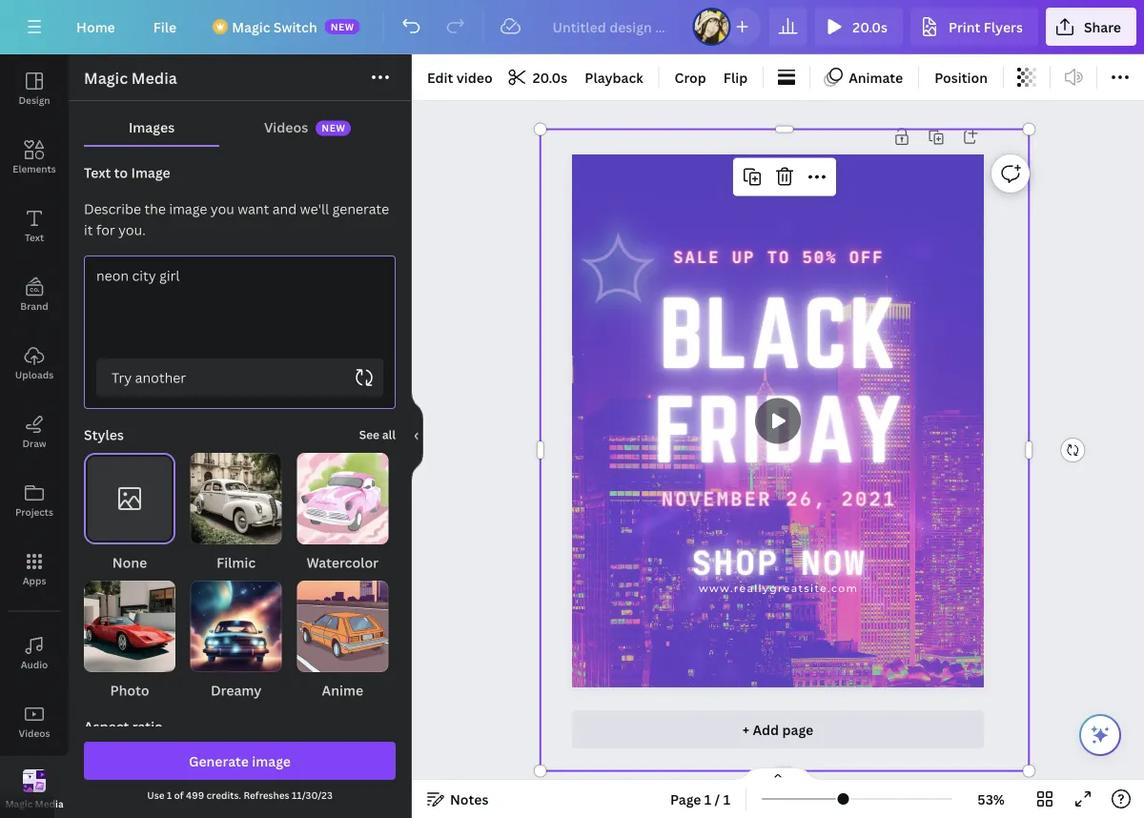 Task type: describe. For each thing, give the bounding box(es) containing it.
playback
[[585, 68, 643, 86]]

images
[[129, 118, 175, 136]]

1 vertical spatial new
[[322, 122, 346, 135]]

dreamy
[[211, 681, 262, 700]]

page 1 / 1
[[670, 790, 731, 808]]

text to image
[[84, 164, 170, 182]]

try another button
[[96, 359, 383, 397]]

refreshes
[[244, 789, 290, 802]]

it
[[84, 221, 93, 239]]

1 horizontal spatial videos
[[264, 118, 308, 136]]

apps
[[23, 574, 46, 587]]

add
[[753, 721, 779, 739]]

53%
[[978, 790, 1005, 808]]

www.reallygreatsite.com
[[699, 582, 859, 594]]

print flyers
[[949, 18, 1023, 36]]

0 horizontal spatial to
[[114, 164, 128, 182]]

magic inside button
[[5, 798, 33, 810]]

1 vertical spatial to
[[768, 247, 791, 267]]

notes
[[450, 790, 489, 808]]

main menu bar
[[0, 0, 1145, 54]]

notes button
[[420, 784, 496, 815]]

flip
[[724, 68, 748, 86]]

another
[[135, 369, 186, 387]]

file
[[153, 18, 177, 36]]

watercolor
[[307, 554, 379, 572]]

Describe the image you want and we'll generate it for you. text field
[[85, 257, 395, 359]]

20.0s for bottommost 20.0s button
[[533, 68, 568, 86]]

uploads button
[[0, 329, 69, 398]]

animate
[[849, 68, 903, 86]]

print flyers button
[[911, 8, 1039, 46]]

projects button
[[0, 466, 69, 535]]

generate
[[189, 752, 249, 770]]

show pages image
[[732, 767, 824, 782]]

50%
[[803, 247, 838, 267]]

projects
[[15, 505, 53, 518]]

+ add page button
[[572, 711, 984, 749]]

1 for /
[[705, 790, 712, 808]]

Design title text field
[[537, 8, 685, 46]]

uploads
[[15, 368, 54, 381]]

file button
[[138, 8, 192, 46]]

11/30/23
[[292, 789, 333, 802]]

the
[[144, 200, 166, 218]]

november
[[662, 487, 772, 510]]

design
[[19, 93, 50, 106]]

animate button
[[818, 62, 911, 93]]

499
[[186, 789, 204, 802]]

now
[[801, 542, 867, 582]]

audio
[[21, 658, 48, 671]]

/
[[715, 790, 720, 808]]

photo
[[110, 681, 149, 700]]

black
[[660, 280, 899, 385]]

crop button
[[667, 62, 714, 93]]

share
[[1084, 18, 1122, 36]]

canva assistant image
[[1089, 724, 1112, 747]]

switch
[[274, 18, 317, 36]]

draw
[[22, 437, 46, 450]]

home link
[[61, 8, 130, 46]]

playback button
[[577, 62, 651, 93]]

brand
[[20, 299, 48, 312]]

1 for of
[[167, 789, 172, 802]]

photo group
[[84, 581, 175, 701]]

filmic
[[217, 554, 256, 572]]

design button
[[0, 54, 69, 123]]

try
[[112, 369, 132, 387]]

you.
[[118, 221, 146, 239]]

page
[[670, 790, 702, 808]]

filmic group
[[190, 453, 282, 573]]

new inside main 'menu bar'
[[331, 20, 355, 33]]

anime group
[[297, 581, 388, 701]]

flyers
[[984, 18, 1023, 36]]

styles
[[84, 426, 124, 444]]

1 horizontal spatial media
[[131, 68, 177, 88]]

hide image
[[411, 391, 423, 482]]

see
[[359, 427, 380, 443]]

sale
[[674, 247, 721, 267]]

53% button
[[960, 784, 1022, 815]]

magic switch
[[232, 18, 317, 36]]

home
[[76, 18, 115, 36]]

aspect ratio
[[84, 718, 163, 736]]

anime
[[322, 681, 363, 700]]

print
[[949, 18, 981, 36]]

up
[[732, 247, 756, 267]]

images button
[[84, 109, 219, 145]]

share button
[[1046, 8, 1137, 46]]

generate
[[333, 200, 389, 218]]



Task type: vqa. For each thing, say whether or not it's contained in the screenshot.
Subscriptions
no



Task type: locate. For each thing, give the bounding box(es) containing it.
magic down videos button
[[5, 798, 33, 810]]

use 1 of 499 credits. refreshes 11/30/23
[[147, 789, 333, 802]]

media up images "button"
[[131, 68, 177, 88]]

video
[[457, 68, 493, 86]]

1 horizontal spatial 20.0s
[[853, 18, 888, 36]]

0 vertical spatial 20.0s
[[853, 18, 888, 36]]

to right up
[[768, 247, 791, 267]]

text for text to image
[[84, 164, 111, 182]]

edit video button
[[420, 62, 500, 93]]

magic down the home
[[84, 68, 128, 88]]

20.0s button up animate popup button
[[815, 8, 903, 46]]

sale up to 50% off
[[674, 247, 885, 267]]

try another
[[112, 369, 186, 387]]

1 vertical spatial media
[[35, 798, 63, 810]]

media
[[131, 68, 177, 88], [35, 798, 63, 810]]

elements button
[[0, 123, 69, 192]]

dreamy group
[[190, 581, 282, 701]]

0 vertical spatial new
[[331, 20, 355, 33]]

0 vertical spatial magic
[[232, 18, 270, 36]]

1 left /
[[705, 790, 712, 808]]

20.0s inside main 'menu bar'
[[853, 18, 888, 36]]

image right "the"
[[169, 200, 207, 218]]

draw button
[[0, 398, 69, 466]]

2 horizontal spatial 1
[[724, 790, 731, 808]]

ratio
[[132, 718, 163, 736]]

image up refreshes at bottom
[[252, 752, 291, 770]]

image
[[169, 200, 207, 218], [252, 752, 291, 770]]

text button
[[0, 192, 69, 260]]

0 vertical spatial magic media
[[84, 68, 177, 88]]

shop now
[[692, 542, 867, 582]]

none group
[[84, 453, 175, 573]]

1 horizontal spatial to
[[768, 247, 791, 267]]

edit video
[[427, 68, 493, 86]]

watercolor group
[[297, 453, 388, 573]]

1 horizontal spatial image
[[252, 752, 291, 770]]

1 left of
[[167, 789, 172, 802]]

20.0s
[[853, 18, 888, 36], [533, 68, 568, 86]]

0 horizontal spatial 1
[[167, 789, 172, 802]]

1 vertical spatial text
[[25, 231, 44, 244]]

videos inside button
[[19, 727, 50, 740]]

magic media down videos button
[[5, 798, 63, 810]]

see all
[[359, 427, 396, 443]]

text up describe at the top left of the page
[[84, 164, 111, 182]]

all
[[382, 427, 396, 443]]

apps button
[[0, 535, 69, 604]]

new up 'we'll'
[[322, 122, 346, 135]]

26,
[[786, 487, 828, 510]]

magic media inside magic media button
[[5, 798, 63, 810]]

0 horizontal spatial videos
[[19, 727, 50, 740]]

0 horizontal spatial 20.0s button
[[502, 62, 575, 93]]

friday
[[655, 380, 904, 480]]

media down videos button
[[35, 798, 63, 810]]

magic inside main 'menu bar'
[[232, 18, 270, 36]]

for
[[96, 221, 115, 239]]

1 horizontal spatial 20.0s button
[[815, 8, 903, 46]]

describe
[[84, 200, 141, 218]]

crop
[[675, 68, 707, 86]]

2 vertical spatial magic
[[5, 798, 33, 810]]

you
[[211, 200, 234, 218]]

flip button
[[716, 62, 756, 93]]

of
[[174, 789, 184, 802]]

side panel tab list
[[0, 54, 69, 818]]

page
[[783, 721, 814, 739]]

magic media button
[[0, 756, 69, 818]]

1 vertical spatial 20.0s button
[[502, 62, 575, 93]]

image
[[131, 164, 170, 182]]

magic media up images
[[84, 68, 177, 88]]

edit
[[427, 68, 453, 86]]

audio button
[[0, 619, 69, 688]]

new right switch
[[331, 20, 355, 33]]

+
[[743, 721, 750, 739]]

elements
[[13, 162, 56, 175]]

1 right /
[[724, 790, 731, 808]]

1 horizontal spatial 1
[[705, 790, 712, 808]]

november 26, 2021
[[662, 487, 897, 510]]

videos up and
[[264, 118, 308, 136]]

1 vertical spatial magic
[[84, 68, 128, 88]]

position button
[[927, 62, 996, 93]]

1 horizontal spatial magic
[[84, 68, 128, 88]]

text inside button
[[25, 231, 44, 244]]

+ add page
[[743, 721, 814, 739]]

20.0s down main 'menu bar'
[[533, 68, 568, 86]]

to
[[114, 164, 128, 182], [768, 247, 791, 267]]

1 vertical spatial videos
[[19, 727, 50, 740]]

videos up magic media button at bottom left
[[19, 727, 50, 740]]

20.0s button down main 'menu bar'
[[502, 62, 575, 93]]

1 vertical spatial image
[[252, 752, 291, 770]]

describe the image you want and we'll generate it for you.
[[84, 200, 389, 239]]

shop
[[692, 542, 779, 582]]

2 horizontal spatial magic
[[232, 18, 270, 36]]

0 vertical spatial to
[[114, 164, 128, 182]]

image inside describe the image you want and we'll generate it for you.
[[169, 200, 207, 218]]

1 vertical spatial magic media
[[5, 798, 63, 810]]

20.0s for 20.0s button inside the main 'menu bar'
[[853, 18, 888, 36]]

position
[[935, 68, 988, 86]]

videos button
[[0, 688, 69, 756]]

0 vertical spatial image
[[169, 200, 207, 218]]

1 horizontal spatial magic media
[[84, 68, 177, 88]]

generate image button
[[84, 742, 396, 780]]

0 horizontal spatial media
[[35, 798, 63, 810]]

20.0s up animate popup button
[[853, 18, 888, 36]]

0 horizontal spatial magic media
[[5, 798, 63, 810]]

0 vertical spatial text
[[84, 164, 111, 182]]

20.0s button inside main 'menu bar'
[[815, 8, 903, 46]]

0 vertical spatial media
[[131, 68, 177, 88]]

image inside button
[[252, 752, 291, 770]]

magic
[[232, 18, 270, 36], [84, 68, 128, 88], [5, 798, 33, 810]]

1 vertical spatial 20.0s
[[533, 68, 568, 86]]

generate image
[[189, 752, 291, 770]]

2021
[[842, 487, 897, 510]]

0 horizontal spatial magic
[[5, 798, 33, 810]]

we'll
[[300, 200, 329, 218]]

0 horizontal spatial 20.0s
[[533, 68, 568, 86]]

credits.
[[206, 789, 241, 802]]

0 vertical spatial 20.0s button
[[815, 8, 903, 46]]

1 horizontal spatial text
[[84, 164, 111, 182]]

0 horizontal spatial text
[[25, 231, 44, 244]]

0 vertical spatial videos
[[264, 118, 308, 136]]

text for text
[[25, 231, 44, 244]]

media inside button
[[35, 798, 63, 810]]

0 horizontal spatial image
[[169, 200, 207, 218]]

new
[[331, 20, 355, 33], [322, 122, 346, 135]]

want
[[238, 200, 269, 218]]

see all button
[[359, 425, 396, 444]]

off
[[850, 247, 885, 267]]

brand button
[[0, 260, 69, 329]]

none
[[112, 554, 147, 572]]

and
[[273, 200, 297, 218]]

use
[[147, 789, 165, 802]]

text left the it
[[25, 231, 44, 244]]

videos
[[264, 118, 308, 136], [19, 727, 50, 740]]

to left image
[[114, 164, 128, 182]]

magic left switch
[[232, 18, 270, 36]]



